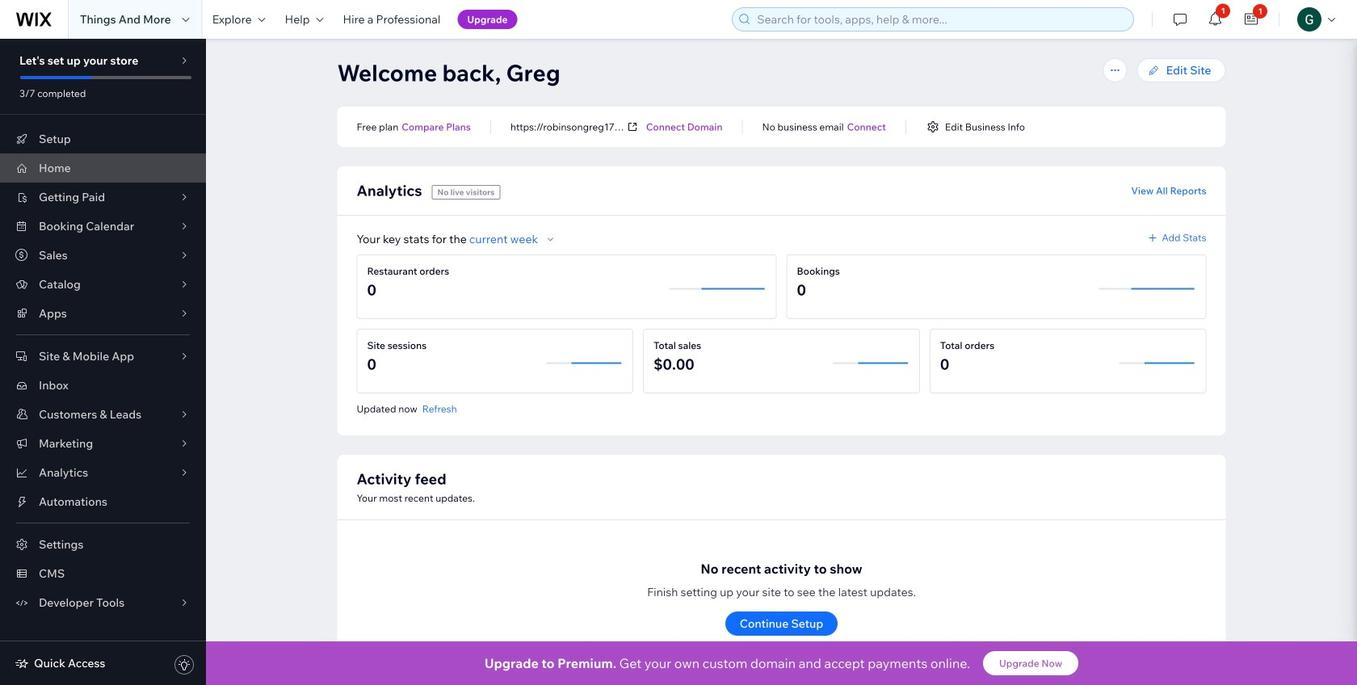 Task type: vqa. For each thing, say whether or not it's contained in the screenshot.
Forms & Submissions link
no



Task type: describe. For each thing, give the bounding box(es) containing it.
sidebar element
[[0, 39, 206, 685]]

Search for tools, apps, help & more... field
[[752, 8, 1129, 31]]



